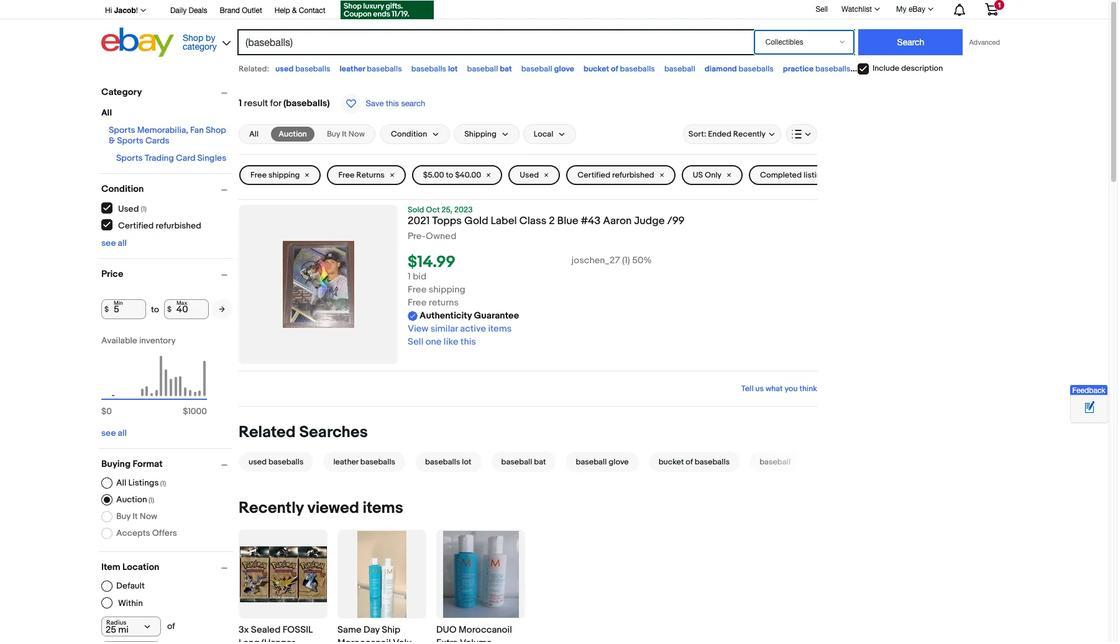 Task type: vqa. For each thing, say whether or not it's contained in the screenshot.
"bids" in the 0 bids $5.00 shipping
no



Task type: locate. For each thing, give the bounding box(es) containing it.
1 vertical spatial used
[[118, 204, 139, 214]]

all down category
[[101, 108, 112, 118]]

free returns link
[[327, 165, 406, 185]]

0 horizontal spatial &
[[109, 136, 115, 146]]

lot down search for anything "text field" in the top of the page
[[448, 64, 458, 74]]

glove inside main content
[[609, 458, 629, 468]]

& left cards
[[109, 136, 115, 146]]

& inside the sports memorabilia, fan shop & sports cards
[[109, 136, 115, 146]]

sports memorabilia, fan shop & sports cards link
[[109, 125, 226, 146]]

used baseballs inside main content
[[249, 458, 304, 468]]

see all
[[101, 238, 127, 249], [101, 428, 127, 439]]

recently viewed items
[[239, 499, 403, 519]]

used right the related: at the top left
[[275, 64, 294, 74]]

/99
[[667, 215, 685, 228]]

0 horizontal spatial to
[[151, 304, 159, 315]]

(1) for used
[[141, 205, 147, 213]]

0 horizontal spatial condition button
[[101, 183, 233, 195]]

2 vertical spatial of
[[167, 622, 175, 632]]

sell down view
[[408, 336, 424, 348]]

certified refurbished link up aaron
[[566, 165, 676, 185]]

0 vertical spatial bat
[[500, 64, 512, 74]]

0 horizontal spatial condition
[[101, 183, 144, 195]]

search
[[401, 99, 425, 108]]

now
[[349, 129, 365, 139], [140, 512, 157, 522]]

moroccanoil down day
[[338, 638, 391, 643]]

see all button for condition
[[101, 238, 127, 249]]

(1) inside used (1)
[[141, 205, 147, 213]]

buy up accepts
[[116, 512, 131, 522]]

1 horizontal spatial sell
[[816, 5, 828, 13]]

25,
[[442, 205, 453, 215]]

baseball glove link
[[561, 453, 644, 473]]

brand outlet link
[[220, 4, 262, 18]]

shipping up returns
[[429, 284, 465, 296]]

1 all from the top
[[118, 238, 127, 249]]

sports for sports trading card singles
[[116, 153, 143, 163]]

baseball glove
[[521, 64, 574, 74], [576, 458, 629, 468]]

buy it now up the free returns
[[327, 129, 365, 139]]

sort: ended recently
[[689, 129, 766, 139]]

1 vertical spatial used baseballs
[[249, 458, 304, 468]]

see all up price
[[101, 238, 127, 249]]

this inside joschen_27 (1) 50% 1 bid free shipping free returns authenticity guarantee view similar active items sell one like this
[[461, 336, 476, 348]]

refurbished up price "dropdown button"
[[156, 220, 201, 231]]

0 vertical spatial 1
[[998, 1, 1001, 9]]

item location button
[[101, 562, 233, 574]]

1 see from the top
[[101, 238, 116, 249]]

this down "active"
[[461, 336, 476, 348]]

1 horizontal spatial bat
[[534, 458, 546, 468]]

include
[[873, 64, 900, 73]]

(1) for joschen_27
[[622, 255, 630, 267]]

condition down the search
[[391, 129, 427, 139]]

(1) down trading
[[141, 205, 147, 213]]

my ebay link
[[890, 2, 939, 17]]

free
[[251, 170, 267, 180], [338, 170, 355, 180], [408, 284, 427, 296], [408, 297, 427, 309]]

0 horizontal spatial refurbished
[[156, 220, 201, 231]]

now down save this search button
[[349, 129, 365, 139]]

1 see all from the top
[[101, 238, 127, 249]]

0 vertical spatial see all
[[101, 238, 127, 249]]

shop by category banner
[[98, 0, 1008, 60]]

refurbished up aaron
[[612, 170, 654, 180]]

used for used
[[520, 170, 539, 180]]

Authenticity Guarantee text field
[[408, 310, 519, 323]]

0 vertical spatial baseball glove
[[521, 64, 574, 74]]

1 vertical spatial buy it now
[[116, 512, 157, 522]]

day
[[364, 625, 380, 637]]

brand
[[220, 6, 240, 15]]

0 vertical spatial glove
[[554, 64, 574, 74]]

0 vertical spatial see
[[101, 238, 116, 249]]

shipping button
[[454, 124, 520, 144]]

1 vertical spatial refurbished
[[156, 220, 201, 231]]

1 horizontal spatial &
[[292, 6, 297, 15]]

certified refurbished down used (1)
[[118, 220, 201, 231]]

items down guarantee
[[488, 323, 512, 335]]

1 vertical spatial sell
[[408, 336, 424, 348]]

listings
[[128, 478, 159, 489]]

used inside main content
[[520, 170, 539, 180]]

certified up #43
[[578, 170, 611, 180]]

sports trading card singles link
[[116, 153, 226, 163]]

bucket of baseballs inside main content
[[659, 458, 730, 468]]

view
[[408, 323, 428, 335]]

refurbished
[[612, 170, 654, 180], [156, 220, 201, 231]]

2021
[[408, 215, 430, 228]]

0 vertical spatial baseballs lot
[[411, 64, 458, 74]]

free inside free returns link
[[338, 170, 355, 180]]

1 horizontal spatial this
[[461, 336, 476, 348]]

label
[[491, 215, 517, 228]]

auction for auction (1)
[[116, 495, 147, 505]]

it down auction (1)
[[133, 512, 138, 522]]

0 horizontal spatial now
[[140, 512, 157, 522]]

us only link
[[682, 165, 743, 185]]

2 vertical spatial 1
[[408, 271, 411, 283]]

items inside joschen_27 (1) 50% 1 bid free shipping free returns authenticity guarantee view similar active items sell one like this
[[488, 323, 512, 335]]

1 vertical spatial baseball glove
[[576, 458, 629, 468]]

0 horizontal spatial shop
[[183, 33, 203, 43]]

bucket inside main content
[[659, 458, 684, 468]]

condition button inside main content
[[380, 124, 450, 144]]

brand outlet
[[220, 6, 262, 15]]

used baseballs link
[[239, 453, 319, 473]]

joschen_27 (1) 50% 1 bid free shipping free returns authenticity guarantee view similar active items sell one like this
[[408, 255, 652, 348]]

2 see all from the top
[[101, 428, 127, 439]]

all up 'buying'
[[118, 428, 127, 439]]

& right help
[[292, 6, 297, 15]]

save
[[366, 99, 384, 108]]

3x sealed fossil long/hanger booster packs (artset) wotc original pokemon cards image
[[240, 547, 327, 603]]

see up price
[[101, 238, 116, 249]]

0 vertical spatial all
[[101, 108, 112, 118]]

1 horizontal spatial moroccanoil
[[459, 625, 512, 637]]

searches
[[299, 423, 368, 443]]

1 vertical spatial &
[[109, 136, 115, 146]]

main content
[[239, 81, 852, 643]]

leather baseballs up 'save'
[[340, 64, 402, 74]]

0 horizontal spatial used
[[249, 458, 267, 468]]

joschen_27
[[572, 255, 620, 267]]

item location
[[101, 562, 159, 574]]

1 vertical spatial buy
[[116, 512, 131, 522]]

1 horizontal spatial certified refurbished
[[578, 170, 654, 180]]

0 vertical spatial used baseballs
[[275, 64, 330, 74]]

0 horizontal spatial certified
[[118, 220, 154, 231]]

0 vertical spatial used
[[275, 64, 294, 74]]

Minimum value $5 text field
[[101, 300, 146, 320]]

buy right auction text box
[[327, 129, 340, 139]]

inventory
[[139, 336, 176, 346]]

baseball glove inside main content
[[576, 458, 629, 468]]

format
[[133, 459, 163, 471]]

see for condition
[[101, 238, 116, 249]]

(1) down listings
[[149, 497, 154, 505]]

0 vertical spatial to
[[446, 170, 453, 180]]

auction inside main content
[[279, 129, 307, 139]]

$5.00 to $40.00
[[423, 170, 481, 180]]

baseball
[[467, 64, 498, 74], [521, 64, 552, 74], [664, 64, 695, 74], [501, 458, 532, 468], [576, 458, 607, 468], [760, 458, 791, 468]]

2 horizontal spatial all
[[249, 129, 259, 139]]

$ up inventory
[[167, 305, 172, 314]]

0 horizontal spatial 1
[[239, 98, 242, 109]]

auction down all listings (1)
[[116, 495, 147, 505]]

1 horizontal spatial baseball glove
[[576, 458, 629, 468]]

1 horizontal spatial lot
[[462, 458, 472, 468]]

buy
[[327, 129, 340, 139], [116, 512, 131, 522]]

(1) right listings
[[160, 480, 166, 488]]

baseballs inside "link"
[[425, 458, 460, 468]]

$14.99
[[408, 253, 456, 272]]

sort: ended recently button
[[683, 124, 781, 144]]

1 vertical spatial glove
[[609, 458, 629, 468]]

3x sealed fossil long/hange heading
[[239, 625, 314, 643]]

bucket of baseballs
[[584, 64, 655, 74], [659, 458, 730, 468]]

1 vertical spatial shipping
[[429, 284, 465, 296]]

0 horizontal spatial bat
[[500, 64, 512, 74]]

leather down the searches in the left bottom of the page
[[333, 458, 359, 468]]

buying format button
[[101, 459, 233, 471]]

it up the free returns
[[342, 129, 347, 139]]

0 vertical spatial used
[[520, 170, 539, 180]]

recently inside sort: ended recently dropdown button
[[733, 129, 766, 139]]

0 vertical spatial see all button
[[101, 238, 127, 249]]

0 vertical spatial leather
[[340, 64, 365, 74]]

1 vertical spatial see all button
[[101, 428, 127, 439]]

0 horizontal spatial all
[[101, 108, 112, 118]]

1 up advanced link
[[998, 1, 1001, 9]]

3x
[[239, 625, 249, 637]]

$
[[104, 305, 109, 314], [167, 305, 172, 314], [101, 407, 106, 417], [183, 407, 188, 417]]

(1) inside auction (1)
[[149, 497, 154, 505]]

2 see from the top
[[101, 428, 116, 439]]

free down all link
[[251, 170, 267, 180]]

1 horizontal spatial shipping
[[429, 284, 465, 296]]

auction (1)
[[116, 495, 154, 505]]

1 horizontal spatial refurbished
[[612, 170, 654, 180]]

sports memorabilia, fan shop & sports cards
[[109, 125, 226, 146]]

recently right ended
[[733, 129, 766, 139]]

1 vertical spatial shop
[[206, 125, 226, 136]]

all down result
[[249, 129, 259, 139]]

rawlings baseballs
[[860, 64, 927, 74]]

category
[[101, 86, 142, 98]]

1 left result
[[239, 98, 242, 109]]

judge
[[634, 215, 665, 228]]

see down 0
[[101, 428, 116, 439]]

leather baseballs down the searches in the left bottom of the page
[[333, 458, 395, 468]]

Search for anything text field
[[239, 30, 752, 54]]

sell link
[[810, 5, 834, 13]]

aaron
[[603, 215, 632, 228]]

1 horizontal spatial bucket of baseballs
[[659, 458, 730, 468]]

used baseballs up (baseballs) at the left
[[275, 64, 330, 74]]

free left returns
[[338, 170, 355, 180]]

0 horizontal spatial used
[[118, 204, 139, 214]]

to right $5.00
[[446, 170, 453, 180]]

see all button up price
[[101, 238, 127, 249]]

baseball link
[[664, 64, 695, 74], [745, 453, 806, 473]]

buy it now
[[327, 129, 365, 139], [116, 512, 157, 522]]

only
[[705, 170, 722, 180]]

None text field
[[101, 642, 161, 643]]

condition button down the search
[[380, 124, 450, 144]]

certified refurbished link down used (1)
[[101, 219, 202, 231]]

1 horizontal spatial buy
[[327, 129, 340, 139]]

1 vertical spatial it
[[133, 512, 138, 522]]

auction down 1 result for (baseballs)
[[279, 129, 307, 139]]

1 link
[[978, 0, 1006, 18]]

0 vertical spatial recently
[[733, 129, 766, 139]]

2021 topps gold label class 2 blue #43 aaron judge /99 heading
[[408, 215, 685, 228]]

condition up used (1)
[[101, 183, 144, 195]]

duo moroccanoil extra volum
[[436, 625, 521, 643]]

sports for sports memorabilia, fan shop & sports cards
[[109, 125, 135, 136]]

1 vertical spatial baseball link
[[745, 453, 806, 473]]

0 horizontal spatial sell
[[408, 336, 424, 348]]

1 vertical spatial baseballs lot
[[425, 458, 472, 468]]

viewed
[[307, 499, 359, 519]]

2021 topps gold label class 2 blue #43 aaron judge /99 link
[[408, 215, 817, 231]]

$ 1000
[[183, 407, 207, 417]]

sell
[[816, 5, 828, 13], [408, 336, 424, 348]]

buy inside main content
[[327, 129, 340, 139]]

1 horizontal spatial now
[[349, 129, 365, 139]]

auction for auction
[[279, 129, 307, 139]]

leather up save this search button
[[340, 64, 365, 74]]

items right viewed on the bottom left
[[363, 499, 403, 519]]

used baseballs down related
[[249, 458, 304, 468]]

baseballs lot inside "link"
[[425, 458, 472, 468]]

owned
[[426, 231, 457, 242]]

see all button down 0
[[101, 428, 127, 439]]

to right minimum value $5 text field
[[151, 304, 159, 315]]

same day ship moroccanoil volum heading
[[338, 625, 425, 643]]

0 horizontal spatial shipping
[[268, 170, 300, 180]]

this right 'save'
[[386, 99, 399, 108]]

0 horizontal spatial of
[[167, 622, 175, 632]]

1 inside the account navigation
[[998, 1, 1001, 9]]

condition
[[391, 129, 427, 139], [101, 183, 144, 195]]

advanced
[[969, 39, 1000, 46]]

2 all from the top
[[118, 428, 127, 439]]

sell left watchlist
[[816, 5, 828, 13]]

shipping
[[464, 129, 497, 139]]

outlet
[[242, 6, 262, 15]]

1 horizontal spatial certified refurbished link
[[566, 165, 676, 185]]

1 vertical spatial baseball bat
[[501, 458, 546, 468]]

1 for 1 result for (baseballs)
[[239, 98, 242, 109]]

(1) inside joschen_27 (1) 50% 1 bid free shipping free returns authenticity guarantee view similar active items sell one like this
[[622, 255, 630, 267]]

Auction selected text field
[[279, 129, 307, 140]]

shop left "by"
[[183, 33, 203, 43]]

all down 'buying'
[[116, 478, 126, 489]]

0 vertical spatial now
[[349, 129, 365, 139]]

1 horizontal spatial shop
[[206, 125, 226, 136]]

None submit
[[859, 29, 963, 55]]

0 vertical spatial baseball link
[[664, 64, 695, 74]]

0 horizontal spatial buy
[[116, 512, 131, 522]]

within
[[118, 598, 143, 609]]

0 horizontal spatial certified refurbished link
[[101, 219, 202, 231]]

none submit inside shop by category banner
[[859, 29, 963, 55]]

it inside "buy it now" link
[[342, 129, 347, 139]]

0 horizontal spatial baseball link
[[664, 64, 695, 74]]

all up price
[[118, 238, 127, 249]]

1 horizontal spatial it
[[342, 129, 347, 139]]

duo moroccanoil extra volume shampoo and conditioner 2.4 oz fine to medium hair image
[[443, 531, 519, 618]]

1 vertical spatial bat
[[534, 458, 546, 468]]

1 vertical spatial all
[[249, 129, 259, 139]]

see
[[101, 238, 116, 249], [101, 428, 116, 439]]

sort:
[[689, 129, 706, 139]]

1 horizontal spatial auction
[[279, 129, 307, 139]]

1 vertical spatial leather baseballs
[[333, 458, 395, 468]]

this inside save this search button
[[386, 99, 399, 108]]

2 see all button from the top
[[101, 428, 127, 439]]

(1) left 50% at the top
[[622, 255, 630, 267]]

tell us what you think link
[[741, 384, 817, 394]]

1 vertical spatial recently
[[239, 499, 304, 519]]

shipping down auction text box
[[268, 170, 300, 180]]

0
[[106, 407, 112, 417]]

1 vertical spatial this
[[461, 336, 476, 348]]

1 horizontal spatial condition button
[[380, 124, 450, 144]]

sell inside joschen_27 (1) 50% 1 bid free shipping free returns authenticity guarantee view similar active items sell one like this
[[408, 336, 424, 348]]

leather
[[340, 64, 365, 74], [333, 458, 359, 468]]

shop right fan
[[206, 125, 226, 136]]

&
[[292, 6, 297, 15], [109, 136, 115, 146]]

certified down used (1)
[[118, 220, 154, 231]]

recently down used baseballs link
[[239, 499, 304, 519]]

& inside "link"
[[292, 6, 297, 15]]

0 horizontal spatial glove
[[554, 64, 574, 74]]

0 vertical spatial moroccanoil
[[459, 625, 512, 637]]

baseball link for related:
[[664, 64, 695, 74]]

now down  (1) items text field
[[140, 512, 157, 522]]

0 vertical spatial certified refurbished
[[578, 170, 654, 180]]

1 see all button from the top
[[101, 238, 127, 249]]

1 vertical spatial 1
[[239, 98, 242, 109]]

0 vertical spatial this
[[386, 99, 399, 108]]

see all down 0
[[101, 428, 127, 439]]

result
[[244, 98, 268, 109]]

sports
[[109, 125, 135, 136], [117, 136, 143, 146], [116, 153, 143, 163]]

certified refurbished up aaron
[[578, 170, 654, 180]]

moroccanoil inside 'same day ship moroccanoil volum'
[[338, 638, 391, 643]]

used down related
[[249, 458, 267, 468]]

condition button down sports trading card singles 'link'
[[101, 183, 233, 195]]

lot left the baseball bat link
[[462, 458, 472, 468]]

see for price
[[101, 428, 116, 439]]

buy it now down auction (1)
[[116, 512, 157, 522]]

used for used (1)
[[118, 204, 139, 214]]

all for condition
[[118, 238, 127, 249]]

moroccanoil right duo
[[459, 625, 512, 637]]

0 vertical spatial shop
[[183, 33, 203, 43]]

1 vertical spatial lot
[[462, 458, 472, 468]]

1 left "bid"
[[408, 271, 411, 283]]

leather baseballs
[[340, 64, 402, 74], [333, 458, 395, 468]]

moroccanoil
[[459, 625, 512, 637], [338, 638, 391, 643]]

1 vertical spatial bucket
[[659, 458, 684, 468]]

1 horizontal spatial to
[[446, 170, 453, 180]]



Task type: describe. For each thing, give the bounding box(es) containing it.
1 horizontal spatial of
[[611, 64, 618, 74]]

0 horizontal spatial recently
[[239, 499, 304, 519]]

0 vertical spatial certified refurbished link
[[566, 165, 676, 185]]

0 vertical spatial bucket
[[584, 64, 609, 74]]

$40.00
[[455, 170, 481, 180]]

leather baseballs inside main content
[[333, 458, 395, 468]]

us only
[[693, 170, 722, 180]]

daily
[[170, 6, 187, 15]]

free inside free shipping link
[[251, 170, 267, 180]]

deals
[[189, 6, 207, 15]]

include description
[[873, 64, 943, 73]]

$5.00
[[423, 170, 444, 180]]

sold
[[408, 205, 424, 215]]

Maximum value $40 text field
[[164, 300, 209, 320]]

$ 0
[[101, 407, 112, 417]]

shop by category
[[183, 33, 217, 51]]

same day ship moroccanoil volume shampoo and conditioner 8.5 fl oz duo image
[[357, 531, 407, 618]]

all for price
[[118, 428, 127, 439]]

feedback
[[1073, 387, 1106, 396]]

baseball bat inside the baseball bat link
[[501, 458, 546, 468]]

(baseballs)
[[283, 98, 330, 109]]

listing options selector. list view selected. image
[[792, 129, 812, 139]]

diamond baseballs
[[705, 64, 774, 74]]

1 inside joschen_27 (1) 50% 1 bid free shipping free returns authenticity guarantee view similar active items sell one like this
[[408, 271, 411, 283]]

price
[[101, 269, 123, 280]]

buying
[[101, 459, 131, 471]]

practice baseballs
[[783, 64, 851, 74]]

graph of available inventory between $5.0 and $40.0 image
[[101, 336, 207, 423]]

related:
[[239, 64, 269, 74]]

(1) inside all listings (1)
[[160, 480, 166, 488]]

lot inside "link"
[[462, 458, 472, 468]]

baseballs lot link
[[410, 453, 486, 473]]

$5.00 to $40.00 link
[[412, 165, 502, 185]]

same day ship moroccanoil volum link
[[338, 624, 426, 643]]

authenticity
[[420, 310, 472, 322]]

see all button for price
[[101, 428, 127, 439]]

1 vertical spatial certified refurbished link
[[101, 219, 202, 231]]

now inside main content
[[349, 129, 365, 139]]

0 horizontal spatial lot
[[448, 64, 458, 74]]

baseball bat link
[[486, 453, 561, 473]]

like
[[444, 336, 459, 348]]

completed listings
[[760, 170, 830, 180]]

for
[[270, 98, 281, 109]]

duo moroccanoil extra volum link
[[436, 624, 525, 643]]

price button
[[101, 269, 233, 280]]

50%
[[632, 255, 652, 267]]

1 vertical spatial condition
[[101, 183, 144, 195]]

baseball link for related searches
[[745, 453, 806, 473]]

ebay
[[909, 5, 926, 14]]

diamond
[[705, 64, 737, 74]]

moroccanoil inside duo moroccanoil extra volum
[[459, 625, 512, 637]]

$ up 'buying'
[[101, 407, 106, 417]]

tell us what you think
[[741, 384, 817, 394]]

2023
[[454, 205, 473, 215]]

card
[[176, 153, 195, 163]]

1 for 1
[[998, 1, 1001, 9]]

2 horizontal spatial of
[[686, 458, 693, 468]]

same day ship moroccanoil volum
[[338, 625, 425, 643]]

1 vertical spatial now
[[140, 512, 157, 522]]

save this search button
[[337, 93, 429, 114]]

watchlist
[[842, 5, 872, 14]]

0 vertical spatial bucket of baseballs
[[584, 64, 655, 74]]

2021 topps gold label class 2 blue #43 aaron judge /99 image
[[283, 241, 354, 328]]

practice
[[783, 64, 814, 74]]

used (1)
[[118, 204, 147, 214]]

shop by category button
[[177, 28, 233, 54]]

free down "bid"
[[408, 284, 427, 296]]

fossil
[[283, 625, 313, 637]]

default link
[[101, 581, 145, 592]]

local button
[[523, 124, 576, 144]]

0 vertical spatial shipping
[[268, 170, 300, 180]]

gold
[[464, 215, 488, 228]]

sold  oct 25, 2023 2021 topps gold label class 2 blue #43 aaron judge /99 pre-owned
[[408, 205, 685, 242]]

see all for condition
[[101, 238, 127, 249]]

sell inside the account navigation
[[816, 5, 828, 13]]

get the coupon image
[[340, 1, 434, 19]]

buy it now inside main content
[[327, 129, 365, 139]]

1 horizontal spatial certified
[[578, 170, 611, 180]]

offers
[[152, 528, 177, 539]]

1 vertical spatial certified
[[118, 220, 154, 231]]

sports trading card singles
[[116, 153, 226, 163]]

1 vertical spatial used
[[249, 458, 267, 468]]

$ up available
[[104, 305, 109, 314]]

rawlings
[[860, 64, 890, 74]]

hi jacob !
[[105, 6, 138, 15]]

description
[[901, 64, 943, 73]]

duo
[[436, 625, 457, 637]]

auction link
[[271, 127, 314, 142]]

free shipping
[[251, 170, 300, 180]]

one
[[426, 336, 442, 348]]

 (1) Items text field
[[147, 497, 154, 505]]

category button
[[101, 86, 233, 98]]

all inside main content
[[249, 129, 259, 139]]

see all for price
[[101, 428, 127, 439]]

daily deals link
[[170, 4, 207, 18]]

certified refurbished inside main content
[[578, 170, 654, 180]]

duo moroccanoil extra volum heading
[[436, 625, 521, 643]]

bat inside main content
[[534, 458, 546, 468]]

free shipping link
[[239, 165, 321, 185]]

help & contact link
[[275, 4, 325, 18]]

contact
[[299, 6, 325, 15]]

all listings (1)
[[116, 478, 166, 489]]

trading
[[145, 153, 174, 163]]

tell
[[741, 384, 754, 394]]

(1) for auction
[[149, 497, 154, 505]]

you
[[785, 384, 798, 394]]

available
[[101, 336, 137, 346]]

bid
[[413, 271, 427, 283]]

item
[[101, 562, 120, 574]]

shipping inside joschen_27 (1) 50% 1 bid free shipping free returns authenticity guarantee view similar active items sell one like this
[[429, 284, 465, 296]]

returns
[[356, 170, 385, 180]]

0 horizontal spatial items
[[363, 499, 403, 519]]

0 vertical spatial refurbished
[[612, 170, 654, 180]]

condition inside main content
[[391, 129, 427, 139]]

shop inside shop by category
[[183, 33, 203, 43]]

listings
[[804, 170, 830, 180]]

0 horizontal spatial certified refurbished
[[118, 220, 201, 231]]

leather inside main content
[[333, 458, 359, 468]]

0 vertical spatial leather baseballs
[[340, 64, 402, 74]]

cards
[[145, 136, 169, 146]]

memorabilia,
[[137, 125, 188, 136]]

my
[[896, 5, 907, 14]]

available inventory
[[101, 336, 176, 346]]

to inside main content
[[446, 170, 453, 180]]

save this search
[[366, 99, 425, 108]]

shop inside the sports memorabilia, fan shop & sports cards
[[206, 125, 226, 136]]

free up view
[[408, 297, 427, 309]]

guarantee
[[474, 310, 519, 322]]

 (1) Items text field
[[159, 480, 166, 488]]

0 horizontal spatial baseball glove
[[521, 64, 574, 74]]

leather baseballs link
[[319, 453, 410, 473]]

location
[[122, 562, 159, 574]]

2 vertical spatial all
[[116, 478, 126, 489]]

1 horizontal spatial used
[[275, 64, 294, 74]]

3x sealed fossil long/hange link
[[239, 624, 328, 643]]

completed
[[760, 170, 802, 180]]

account navigation
[[98, 0, 1008, 21]]

sealed
[[251, 625, 281, 637]]

what
[[766, 384, 783, 394]]

accepts offers
[[116, 528, 177, 539]]

$ up buying format dropdown button
[[183, 407, 188, 417]]

0 vertical spatial baseball bat
[[467, 64, 512, 74]]

singles
[[197, 153, 226, 163]]

main content containing $14.99
[[239, 81, 852, 643]]

view similar active items link
[[408, 323, 512, 335]]



